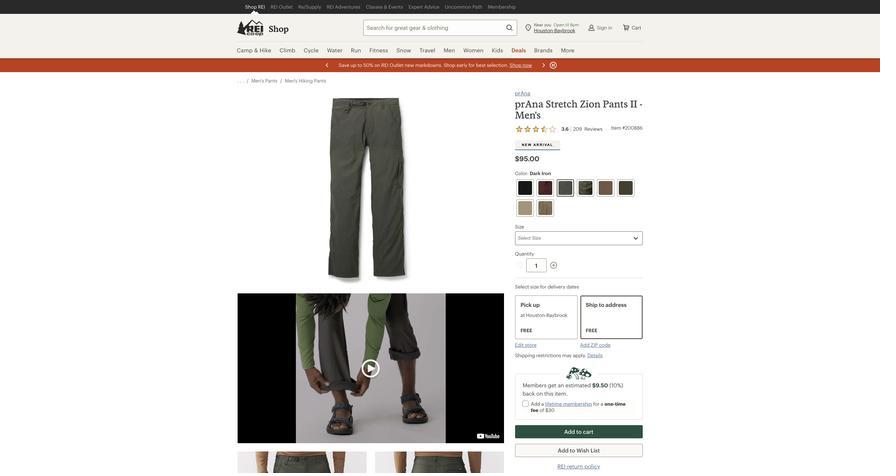 Task type: vqa. For each thing, say whether or not it's contained in the screenshot.
CARGO
no



Task type: describe. For each thing, give the bounding box(es) containing it.
-
[[640, 98, 643, 110]]

classes & events link
[[363, 0, 406, 14]]

expert
[[409, 4, 423, 10]]

one-time fee
[[531, 401, 626, 413]]

deals button
[[508, 42, 530, 59]]

add for add to cart
[[565, 429, 575, 435]]

add to cart button
[[515, 426, 643, 439]]

1 free from the left
[[521, 328, 533, 334]]

back
[[523, 391, 535, 397]]

more
[[561, 47, 575, 53]]

color: evergreen camo image
[[579, 181, 593, 195]]

in
[[609, 24, 613, 30]]

men
[[444, 47, 455, 53]]

at
[[521, 312, 525, 318]]

edit store
[[515, 342, 537, 348]]

address
[[606, 302, 627, 308]]

add for add to wish list
[[558, 447, 569, 454]]

color: sandbar image
[[518, 201, 532, 215]]

outlet inside shop banner
[[279, 4, 293, 10]]

color: rye green camo image
[[619, 181, 633, 195]]

1 vertical spatial for
[[541, 284, 547, 290]]

rei co-op, go to rei.com home page image
[[237, 19, 263, 36]]

advice
[[424, 4, 440, 10]]

list
[[591, 447, 600, 454]]

quantity
[[515, 251, 534, 257]]

code
[[600, 342, 611, 348]]

lifetime membership button
[[545, 401, 592, 408]]

details button
[[588, 353, 603, 359]]

cycle
[[304, 47, 319, 53]]

2 free from the left
[[586, 328, 598, 334]]

1 vertical spatial houston-
[[526, 312, 547, 318]]

for inside promotional messages marquee
[[469, 62, 475, 68]]

hike
[[260, 47, 271, 53]]

rei inside promotional messages marquee
[[381, 62, 388, 68]]

rei adventures
[[327, 4, 361, 10]]

selection.
[[487, 62, 509, 68]]

to for ship to address
[[599, 302, 605, 308]]

cart
[[583, 429, 594, 435]]

$30
[[546, 408, 555, 413]]

men's for prana
[[515, 109, 541, 121]]

color: dark iron image
[[559, 181, 573, 195]]

water
[[327, 47, 343, 53]]

. . . button
[[238, 78, 244, 84]]

color: cacao image
[[539, 181, 552, 195]]

sign in
[[597, 24, 613, 30]]

iron
[[542, 170, 551, 176]]

add to wish list
[[558, 447, 600, 454]]

rei return policy
[[558, 463, 601, 470]]

expert advice
[[409, 4, 440, 10]]

fitness
[[370, 47, 388, 53]]

ii
[[631, 98, 638, 110]]

increment quantity image
[[550, 261, 558, 270]]

add for add a lifetime membership for a
[[531, 401, 540, 407]]

3 . from the left
[[243, 78, 244, 84]]

fee
[[531, 408, 539, 413]]

shipping restrictions may apply. details
[[515, 353, 603, 359]]

add to cart
[[565, 429, 594, 435]]

add for add zip code
[[581, 342, 590, 348]]

shop left early
[[444, 62, 456, 68]]

color:
[[515, 170, 529, 176]]

near you open til 8pm houston-baybrook
[[534, 22, 579, 33]]

men's hiking pants link
[[285, 78, 326, 84]]

save
[[339, 62, 349, 68]]

(10%)
[[610, 382, 624, 389]]

arrival
[[534, 143, 554, 147]]

1 / from the left
[[247, 78, 249, 84]]

edit
[[515, 342, 524, 348]]

play prana stretch zion pants ii - men's video image
[[360, 358, 382, 380]]

members
[[523, 382, 547, 389]]

size
[[531, 284, 539, 290]]

pick up
[[521, 302, 540, 308]]

brands button
[[530, 42, 557, 59]]

prana prana stretch zion pants ii - men's
[[515, 90, 643, 121]]

select size for delivery dates
[[515, 284, 579, 290]]

new
[[522, 143, 532, 147]]

new arrival button
[[515, 141, 560, 150]]

2 horizontal spatial for
[[594, 401, 600, 407]]

brands
[[535, 47, 553, 53]]

return
[[567, 463, 583, 470]]

rei for rei adventures
[[327, 4, 334, 10]]

you
[[545, 22, 552, 27]]

get
[[548, 382, 557, 389]]

1 a from the left
[[542, 401, 544, 407]]

to inside promotional messages marquee
[[358, 62, 362, 68]]

add to wish list button
[[515, 444, 643, 458]]

#200886
[[623, 125, 643, 131]]

rei outlet
[[271, 4, 293, 10]]

1 vertical spatial baybrook
[[547, 312, 568, 318]]

uncommon path
[[445, 4, 483, 10]]

209
[[574, 126, 582, 132]]

this
[[545, 391, 554, 397]]

details
[[588, 353, 603, 359]]

hiking
[[299, 78, 313, 84]]

early
[[457, 62, 468, 68]]

1 . from the left
[[238, 78, 239, 84]]

2 prana from the top
[[515, 98, 544, 110]]

new arrival
[[522, 143, 554, 147]]

camp & hike
[[237, 47, 271, 53]]

1 horizontal spatial pants
[[314, 78, 326, 84]]



Task type: locate. For each thing, give the bounding box(es) containing it.
dates
[[567, 284, 579, 290]]

markdowns.
[[415, 62, 443, 68]]

0 horizontal spatial .
[[238, 78, 239, 84]]

baybrook inside near you open til 8pm houston-baybrook
[[555, 27, 576, 33]]

outlet inside promotional messages marquee
[[390, 62, 404, 68]]

rei co-op, go to rei.com home page link
[[237, 19, 263, 36]]

up for save
[[351, 62, 356, 68]]

shop
[[245, 4, 257, 10], [269, 24, 289, 34], [444, 62, 456, 68], [510, 62, 521, 68]]

classes
[[366, 4, 383, 10]]

reviews
[[585, 126, 603, 132]]

1 horizontal spatial free
[[586, 328, 598, 334]]

ship to address
[[586, 302, 627, 308]]

209 reviews
[[574, 126, 603, 132]]

prana
[[515, 90, 531, 96], [515, 98, 544, 110]]

shop left now
[[510, 62, 521, 68]]

cart link
[[618, 19, 646, 36]]

a up of
[[542, 401, 544, 407]]

up right pick at right
[[533, 302, 540, 308]]

/ right . . . dropdown button
[[247, 78, 249, 84]]

1 vertical spatial on
[[537, 391, 543, 397]]

on left this
[[537, 391, 543, 397]]

on inside members get an estimated $9.50 (10%) back on this item.
[[537, 391, 543, 397]]

pants inside prana prana stretch zion pants ii - men's
[[603, 98, 628, 110]]

baybrook down til
[[555, 27, 576, 33]]

men's left hiking
[[285, 78, 298, 84]]

rei inside button
[[558, 463, 566, 470]]

may
[[563, 353, 572, 359]]

add left zip
[[581, 342, 590, 348]]

2 vertical spatial for
[[594, 401, 600, 407]]

/ right men's pants link
[[280, 78, 282, 84]]

pants right hiking
[[314, 78, 326, 84]]

promotional messages marquee
[[0, 58, 881, 72]]

store
[[525, 342, 537, 348]]

pick
[[521, 302, 532, 308]]

none search field inside shop banner
[[351, 20, 518, 36]]

1 horizontal spatial /
[[280, 78, 282, 84]]

camp
[[237, 47, 253, 53]]

add inside popup button
[[565, 429, 575, 435]]

outlet up shop link
[[279, 4, 293, 10]]

1 vertical spatial up
[[533, 302, 540, 308]]

2 . from the left
[[240, 78, 241, 84]]

water button
[[323, 42, 347, 59]]

1 horizontal spatial .
[[240, 78, 241, 84]]

0 horizontal spatial free
[[521, 328, 533, 334]]

adventures
[[335, 4, 361, 10]]

none field inside shop banner
[[364, 20, 518, 36]]

0 horizontal spatial up
[[351, 62, 356, 68]]

0 horizontal spatial &
[[254, 47, 258, 53]]

youtubelogo image
[[475, 432, 501, 441]]

membership link
[[485, 0, 519, 14]]

rei adventures link
[[324, 0, 363, 14]]

snow button
[[393, 42, 416, 59]]

men's
[[251, 78, 264, 84], [285, 78, 298, 84], [515, 109, 541, 121]]

climb button
[[276, 42, 300, 59]]

1 horizontal spatial up
[[533, 302, 540, 308]]

zip
[[591, 342, 598, 348]]

0 horizontal spatial men's
[[251, 78, 264, 84]]

search image
[[506, 23, 514, 32]]

travel button
[[416, 42, 440, 59]]

classes & events
[[366, 4, 403, 10]]

free up zip
[[586, 328, 598, 334]]

houston- down pick up
[[526, 312, 547, 318]]

$9.50
[[593, 382, 609, 389]]

add zip code
[[581, 342, 611, 348]]

Search for great gear & clothing text field
[[364, 20, 518, 36]]

add up the fee
[[531, 401, 540, 407]]

8pm
[[570, 22, 579, 27]]

0 vertical spatial &
[[384, 4, 387, 10]]

size
[[515, 224, 524, 230]]

deals
[[512, 47, 526, 53]]

add left cart
[[565, 429, 575, 435]]

1 vertical spatial prana
[[515, 98, 544, 110]]

add a lifetime membership for a
[[531, 401, 605, 407]]

2 / from the left
[[280, 78, 282, 84]]

free up edit store on the right bottom of page
[[521, 328, 533, 334]]

travel
[[420, 47, 436, 53]]

up for pick
[[533, 302, 540, 308]]

men's pants link
[[251, 78, 277, 84]]

0 vertical spatial up
[[351, 62, 356, 68]]

women
[[464, 47, 484, 53]]

2 horizontal spatial .
[[243, 78, 244, 84]]

rei for rei outlet
[[271, 4, 278, 10]]

&
[[384, 4, 387, 10], [254, 47, 258, 53]]

& inside dropdown button
[[254, 47, 258, 53]]

pants
[[265, 78, 277, 84], [314, 78, 326, 84], [603, 98, 628, 110]]

prana down now
[[515, 90, 531, 96]]

& left hike
[[254, 47, 258, 53]]

estimated
[[566, 382, 591, 389]]

0 horizontal spatial on
[[374, 62, 380, 68]]

decrement quantity image
[[515, 261, 524, 270]]

to left '50%'
[[358, 62, 362, 68]]

to for add to wish list
[[570, 447, 576, 454]]

previous message image
[[323, 61, 331, 69]]

prana down prana link
[[515, 98, 544, 110]]

membership
[[488, 4, 516, 10]]

an
[[558, 382, 564, 389]]

. . . / men's pants / men's hiking pants
[[238, 78, 326, 84]]

color: mud image
[[599, 181, 613, 195]]

0 vertical spatial outlet
[[279, 4, 293, 10]]

outlet left new
[[390, 62, 404, 68]]

0 vertical spatial prana
[[515, 90, 531, 96]]

None number field
[[526, 259, 547, 272]]

houston- down you
[[534, 27, 555, 33]]

add left wish
[[558, 447, 569, 454]]

pants right . . . dropdown button
[[265, 78, 277, 84]]

dark
[[530, 170, 541, 176]]

men's down prana link
[[515, 109, 541, 121]]

path
[[473, 4, 483, 10]]

run
[[351, 47, 361, 53]]

0 vertical spatial baybrook
[[555, 27, 576, 33]]

50%
[[363, 62, 373, 68]]

color: black image
[[518, 181, 532, 195]]

0 vertical spatial on
[[374, 62, 380, 68]]

None search field
[[351, 20, 518, 36]]

houston- inside near you open til 8pm houston-baybrook
[[534, 27, 555, 33]]

to inside button
[[570, 447, 576, 454]]

men's right . . . dropdown button
[[251, 78, 264, 84]]

2 a from the left
[[601, 401, 604, 407]]

shop down rei outlet link
[[269, 24, 289, 34]]

.
[[238, 78, 239, 84], [240, 78, 241, 84], [243, 78, 244, 84]]

save up to 50% on rei outlet new markdowns. shop early for best selection. shop now
[[339, 62, 532, 68]]

1 horizontal spatial &
[[384, 4, 387, 10]]

houston-
[[534, 27, 555, 33], [526, 312, 547, 318]]

2 horizontal spatial men's
[[515, 109, 541, 121]]

for left "one-"
[[594, 401, 600, 407]]

pants left ii
[[603, 98, 628, 110]]

zion
[[580, 98, 601, 110]]

best
[[476, 62, 486, 68]]

1 horizontal spatial for
[[541, 284, 547, 290]]

up inside promotional messages marquee
[[351, 62, 356, 68]]

on
[[374, 62, 380, 68], [537, 391, 543, 397]]

apply.
[[573, 353, 587, 359]]

to for add to cart
[[577, 429, 582, 435]]

on inside marquee
[[374, 62, 380, 68]]

for
[[469, 62, 475, 68], [541, 284, 547, 290], [594, 401, 600, 407]]

color: slate green image
[[539, 201, 552, 215]]

None field
[[364, 20, 518, 36]]

near
[[534, 22, 543, 27]]

baybrook down delivery
[[547, 312, 568, 318]]

up right save at the left of page
[[351, 62, 356, 68]]

men's inside prana prana stretch zion pants ii - men's
[[515, 109, 541, 121]]

next message image
[[540, 61, 548, 69]]

color: dark iron
[[515, 170, 551, 176]]

on right '50%'
[[374, 62, 380, 68]]

lifetime
[[545, 401, 562, 407]]

0 vertical spatial houston-
[[534, 27, 555, 33]]

climb
[[280, 47, 296, 53]]

new
[[405, 62, 414, 68]]

sign in link
[[585, 21, 615, 35]]

a left "one-"
[[601, 401, 604, 407]]

1 horizontal spatial men's
[[285, 78, 298, 84]]

membership
[[564, 401, 592, 407]]

pause banner message scrolling image
[[549, 61, 558, 69]]

a
[[542, 401, 544, 407], [601, 401, 604, 407]]

shop banner
[[0, 0, 881, 59]]

item #200886
[[612, 125, 643, 131]]

1 vertical spatial outlet
[[390, 62, 404, 68]]

to left cart
[[577, 429, 582, 435]]

1 vertical spatial &
[[254, 47, 258, 53]]

item.
[[555, 391, 568, 397]]

select
[[515, 284, 529, 290]]

0 horizontal spatial outlet
[[279, 4, 293, 10]]

& left "events"
[[384, 4, 387, 10]]

one-
[[605, 401, 615, 407]]

members get an estimated $9.50 (10%) back on this item.
[[523, 382, 624, 397]]

re/supply
[[298, 4, 321, 10]]

for right size
[[541, 284, 547, 290]]

to inside popup button
[[577, 429, 582, 435]]

men's for .
[[285, 78, 298, 84]]

1 prana from the top
[[515, 90, 531, 96]]

rei left adventures
[[327, 4, 334, 10]]

edit store button
[[515, 342, 537, 349]]

2 horizontal spatial pants
[[603, 98, 628, 110]]

shop up rei co-op, go to rei.com home page image
[[245, 4, 257, 10]]

for left best
[[469, 62, 475, 68]]

ship
[[586, 302, 598, 308]]

0 horizontal spatial pants
[[265, 78, 277, 84]]

rei down 'fitness' dropdown button on the left top
[[381, 62, 388, 68]]

rei right shop rei
[[271, 4, 278, 10]]

0 vertical spatial for
[[469, 62, 475, 68]]

snow
[[397, 47, 412, 53]]

fitness button
[[366, 42, 393, 59]]

til
[[566, 22, 569, 27]]

1 horizontal spatial on
[[537, 391, 543, 397]]

camp & hike button
[[237, 42, 276, 59]]

& for classes
[[384, 4, 387, 10]]

restrictions
[[537, 353, 561, 359]]

rei for rei return policy
[[558, 463, 566, 470]]

0 horizontal spatial a
[[542, 401, 544, 407]]

sign
[[597, 24, 607, 30]]

& for camp
[[254, 47, 258, 53]]

0 horizontal spatial for
[[469, 62, 475, 68]]

0 horizontal spatial /
[[247, 78, 249, 84]]

cycle button
[[300, 42, 323, 59]]

1 horizontal spatial a
[[601, 401, 604, 407]]

up
[[351, 62, 356, 68], [533, 302, 540, 308]]

to right the "ship"
[[599, 302, 605, 308]]

rei left return
[[558, 463, 566, 470]]

kids button
[[488, 42, 508, 59]]

rei left rei outlet
[[258, 4, 265, 10]]

uncommon
[[445, 4, 472, 10]]

1 horizontal spatial outlet
[[390, 62, 404, 68]]

wish
[[577, 447, 590, 454]]

to left wish
[[570, 447, 576, 454]]



